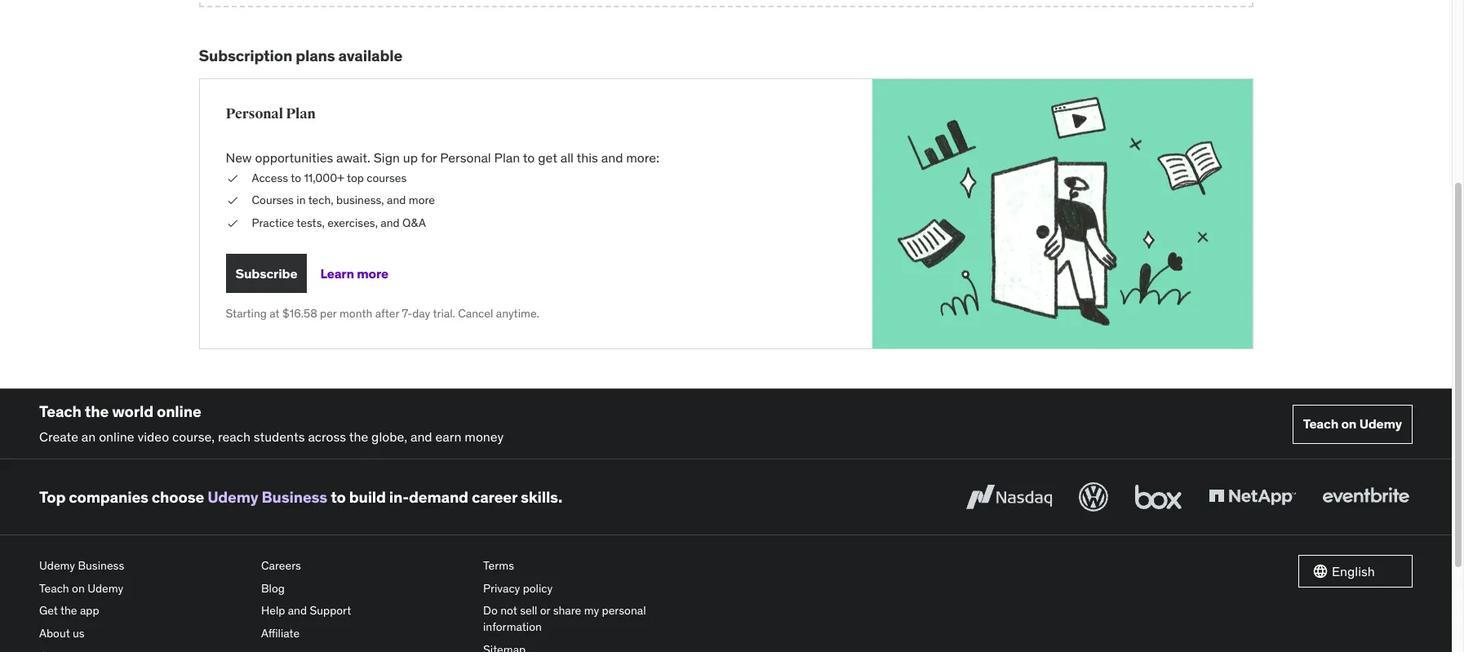 Task type: vqa. For each thing, say whether or not it's contained in the screenshot.
NETAPP image
yes



Task type: describe. For each thing, give the bounding box(es) containing it.
terms privacy policy do not sell or share my personal information
[[483, 558, 646, 634]]

courses
[[367, 170, 407, 185]]

volkswagen image
[[1076, 479, 1111, 515]]

course,
[[172, 428, 215, 445]]

earn
[[435, 428, 461, 445]]

1 horizontal spatial to
[[331, 487, 346, 507]]

per
[[320, 306, 337, 321]]

not
[[500, 603, 517, 618]]

after
[[375, 306, 399, 321]]

await.
[[336, 149, 370, 166]]

english
[[1332, 563, 1375, 579]]

practice
[[252, 215, 294, 230]]

tests,
[[296, 215, 325, 230]]

0 horizontal spatial to
[[291, 170, 301, 185]]

video
[[137, 428, 169, 445]]

for
[[421, 149, 437, 166]]

personal plan
[[226, 105, 315, 122]]

information
[[483, 619, 542, 634]]

0 vertical spatial udemy business link
[[207, 487, 327, 507]]

at
[[270, 306, 280, 321]]

top companies choose udemy business to build in-demand career skills.
[[39, 487, 562, 507]]

careers
[[261, 558, 301, 573]]

this
[[577, 149, 598, 166]]

udemy business teach on udemy get the app about us
[[39, 558, 124, 641]]

0 horizontal spatial teach on udemy link
[[39, 578, 248, 600]]

and inside careers blog help and support affiliate
[[288, 603, 307, 618]]

us
[[73, 626, 85, 641]]

careers blog help and support affiliate
[[261, 558, 351, 641]]

exercises,
[[327, 215, 378, 230]]

0 horizontal spatial plan
[[286, 105, 315, 122]]

and down courses
[[387, 193, 406, 207]]

new opportunities await. sign up for personal plan to get all this and more:
[[226, 149, 659, 166]]

world
[[112, 401, 153, 421]]

blog
[[261, 581, 285, 596]]

across
[[308, 428, 346, 445]]

and inside teach the world online create an online video course, reach students across the globe, and earn money
[[410, 428, 432, 445]]

anytime.
[[496, 306, 539, 321]]

1 horizontal spatial teach on udemy link
[[1292, 404, 1413, 444]]

the inside udemy business teach on udemy get the app about us
[[60, 603, 77, 618]]

2 horizontal spatial to
[[523, 149, 535, 166]]

do not sell or share my personal information button
[[483, 600, 692, 639]]

1 horizontal spatial online
[[157, 401, 201, 421]]

in-
[[389, 487, 409, 507]]

policy
[[523, 581, 553, 596]]

about us link
[[39, 623, 248, 645]]

courses
[[252, 193, 294, 207]]

careers link
[[261, 555, 470, 578]]

terms
[[483, 558, 514, 573]]

subscribe
[[235, 265, 297, 281]]

7-
[[402, 306, 412, 321]]

plans
[[296, 46, 335, 65]]

udemy right the choose
[[207, 487, 258, 507]]

demand
[[409, 487, 468, 507]]

practice tests, exercises, and q&a
[[252, 215, 426, 230]]

help and support link
[[261, 600, 470, 623]]

teach the world online create an online video course, reach students across the globe, and earn money
[[39, 401, 504, 445]]

starting at $16.58 per month after 7-day trial. cancel anytime.
[[226, 306, 539, 321]]

1 horizontal spatial plan
[[494, 149, 520, 166]]

1 vertical spatial the
[[349, 428, 368, 445]]

learn more
[[320, 265, 388, 281]]

opportunities
[[255, 149, 333, 166]]

1 horizontal spatial the
[[85, 401, 109, 421]]

q&a
[[402, 215, 426, 230]]

help
[[261, 603, 285, 618]]

subscribe button
[[226, 254, 307, 293]]

sign
[[374, 149, 400, 166]]

skills.
[[521, 487, 562, 507]]

learn
[[320, 265, 354, 281]]

career
[[472, 487, 517, 507]]

privacy policy link
[[483, 578, 692, 600]]

build
[[349, 487, 386, 507]]

money
[[465, 428, 504, 445]]

1 vertical spatial online
[[99, 428, 134, 445]]

get the app link
[[39, 600, 248, 623]]



Task type: locate. For each thing, give the bounding box(es) containing it.
share
[[553, 603, 581, 618]]

access to 11,000+ top courses
[[252, 170, 407, 185]]

udemy business link
[[207, 487, 327, 507], [39, 555, 248, 578]]

and left the 'earn'
[[410, 428, 432, 445]]

available
[[338, 46, 402, 65]]

affiliate
[[261, 626, 300, 641]]

or
[[540, 603, 550, 618]]

access
[[252, 170, 288, 185]]

1 horizontal spatial personal
[[440, 149, 491, 166]]

english button
[[1298, 555, 1413, 588]]

1 vertical spatial to
[[291, 170, 301, 185]]

and right help at bottom
[[288, 603, 307, 618]]

and
[[601, 149, 623, 166], [387, 193, 406, 207], [381, 215, 400, 230], [410, 428, 432, 445], [288, 603, 307, 618]]

personal up new
[[226, 105, 283, 122]]

do
[[483, 603, 498, 618]]

1 vertical spatial more
[[357, 265, 388, 281]]

box image
[[1131, 479, 1186, 515]]

month
[[339, 306, 372, 321]]

top
[[39, 487, 65, 507]]

more inside learn more link
[[357, 265, 388, 281]]

2 vertical spatial the
[[60, 603, 77, 618]]

1 horizontal spatial business
[[262, 487, 327, 507]]

teach for on
[[1303, 415, 1338, 432]]

online up course,
[[157, 401, 201, 421]]

about
[[39, 626, 70, 641]]

business
[[262, 487, 327, 507], [78, 558, 124, 573]]

the right 'get'
[[60, 603, 77, 618]]

cancel
[[458, 306, 493, 321]]

teach
[[39, 401, 81, 421], [1303, 415, 1338, 432], [39, 581, 69, 596]]

teach on udemy
[[1303, 415, 1402, 432]]

and left q&a
[[381, 215, 400, 230]]

2 vertical spatial xsmall image
[[226, 215, 239, 231]]

trial.
[[433, 306, 455, 321]]

0 vertical spatial the
[[85, 401, 109, 421]]

netapp image
[[1205, 479, 1299, 515]]

affiliate link
[[261, 623, 470, 645]]

personal right 'for'
[[440, 149, 491, 166]]

all
[[560, 149, 574, 166]]

to
[[523, 149, 535, 166], [291, 170, 301, 185], [331, 487, 346, 507]]

online right an on the bottom left of page
[[99, 428, 134, 445]]

starting
[[226, 306, 267, 321]]

subscription
[[199, 46, 292, 65]]

plan
[[286, 105, 315, 122], [494, 149, 520, 166]]

0 horizontal spatial the
[[60, 603, 77, 618]]

0 vertical spatial more
[[409, 193, 435, 207]]

the
[[85, 401, 109, 421], [349, 428, 368, 445], [60, 603, 77, 618]]

get
[[39, 603, 58, 618]]

on inside udemy business teach on udemy get the app about us
[[72, 581, 85, 596]]

top
[[347, 170, 364, 185]]

eventbrite image
[[1319, 479, 1413, 515]]

business inside udemy business teach on udemy get the app about us
[[78, 558, 124, 573]]

sell
[[520, 603, 537, 618]]

to left get
[[523, 149, 535, 166]]

xsmall image for practice
[[226, 215, 239, 231]]

xsmall image for courses
[[226, 193, 239, 209]]

small image
[[1312, 563, 1329, 580]]

business down students
[[262, 487, 327, 507]]

teach on udemy link up eventbrite image
[[1292, 404, 1413, 444]]

0 vertical spatial personal
[[226, 105, 283, 122]]

day
[[412, 306, 430, 321]]

udemy up app
[[87, 581, 123, 596]]

personal
[[602, 603, 646, 618]]

to down opportunities
[[291, 170, 301, 185]]

privacy
[[483, 581, 520, 596]]

udemy business link down students
[[207, 487, 327, 507]]

terms link
[[483, 555, 692, 578]]

courses in tech, business, and more
[[252, 193, 435, 207]]

1 horizontal spatial more
[[409, 193, 435, 207]]

1 vertical spatial xsmall image
[[226, 193, 239, 209]]

teach on udemy link
[[1292, 404, 1413, 444], [39, 578, 248, 600]]

0 vertical spatial on
[[1341, 415, 1357, 432]]

$16.58
[[282, 306, 317, 321]]

xsmall image down new
[[226, 170, 239, 186]]

students
[[254, 428, 305, 445]]

more up q&a
[[409, 193, 435, 207]]

0 horizontal spatial business
[[78, 558, 124, 573]]

0 vertical spatial teach on udemy link
[[1292, 404, 1413, 444]]

1 vertical spatial udemy business link
[[39, 555, 248, 578]]

reach
[[218, 428, 250, 445]]

new
[[226, 149, 252, 166]]

plan up opportunities
[[286, 105, 315, 122]]

more
[[409, 193, 435, 207], [357, 265, 388, 281]]

0 horizontal spatial on
[[72, 581, 85, 596]]

online
[[157, 401, 201, 421], [99, 428, 134, 445]]

the left "globe,"
[[349, 428, 368, 445]]

xsmall image left practice
[[226, 215, 239, 231]]

11,000+
[[304, 170, 344, 185]]

0 horizontal spatial online
[[99, 428, 134, 445]]

plan left get
[[494, 149, 520, 166]]

more:
[[626, 149, 659, 166]]

udemy
[[1359, 415, 1402, 432], [207, 487, 258, 507], [39, 558, 75, 573], [87, 581, 123, 596]]

teach on udemy link up about us link in the left of the page
[[39, 578, 248, 600]]

1 horizontal spatial on
[[1341, 415, 1357, 432]]

udemy business link up get the app link
[[39, 555, 248, 578]]

0 horizontal spatial personal
[[226, 105, 283, 122]]

on
[[1341, 415, 1357, 432], [72, 581, 85, 596]]

tech,
[[308, 193, 334, 207]]

globe,
[[371, 428, 407, 445]]

subscription plans available
[[199, 46, 402, 65]]

udemy up 'get'
[[39, 558, 75, 573]]

2 horizontal spatial the
[[349, 428, 368, 445]]

0 vertical spatial business
[[262, 487, 327, 507]]

up
[[403, 149, 418, 166]]

xsmall image left the courses
[[226, 193, 239, 209]]

0 horizontal spatial more
[[357, 265, 388, 281]]

0 vertical spatial online
[[157, 401, 201, 421]]

in
[[296, 193, 306, 207]]

0 vertical spatial plan
[[286, 105, 315, 122]]

1 xsmall image from the top
[[226, 170, 239, 186]]

3 xsmall image from the top
[[226, 215, 239, 231]]

choose
[[152, 487, 204, 507]]

support
[[310, 603, 351, 618]]

0 vertical spatial xsmall image
[[226, 170, 239, 186]]

1 vertical spatial plan
[[494, 149, 520, 166]]

1 vertical spatial business
[[78, 558, 124, 573]]

xsmall image for access
[[226, 170, 239, 186]]

to left 'build'
[[331, 487, 346, 507]]

1 vertical spatial personal
[[440, 149, 491, 166]]

the up an on the bottom left of page
[[85, 401, 109, 421]]

nasdaq image
[[962, 479, 1056, 515]]

and right the "this"
[[601, 149, 623, 166]]

udemy up eventbrite image
[[1359, 415, 1402, 432]]

create
[[39, 428, 78, 445]]

get
[[538, 149, 557, 166]]

on up eventbrite image
[[1341, 415, 1357, 432]]

teach for the
[[39, 401, 81, 421]]

more right learn
[[357, 265, 388, 281]]

teach inside udemy business teach on udemy get the app about us
[[39, 581, 69, 596]]

1 vertical spatial on
[[72, 581, 85, 596]]

2 xsmall image from the top
[[226, 193, 239, 209]]

app
[[80, 603, 99, 618]]

business up app
[[78, 558, 124, 573]]

learn more link
[[320, 254, 388, 293]]

on up app
[[72, 581, 85, 596]]

teach inside teach the world online create an online video course, reach students across the globe, and earn money
[[39, 401, 81, 421]]

2 vertical spatial to
[[331, 487, 346, 507]]

an
[[81, 428, 96, 445]]

xsmall image
[[226, 170, 239, 186], [226, 193, 239, 209], [226, 215, 239, 231]]

my
[[584, 603, 599, 618]]

blog link
[[261, 578, 470, 600]]

companies
[[69, 487, 148, 507]]

0 vertical spatial to
[[523, 149, 535, 166]]

1 vertical spatial teach on udemy link
[[39, 578, 248, 600]]



